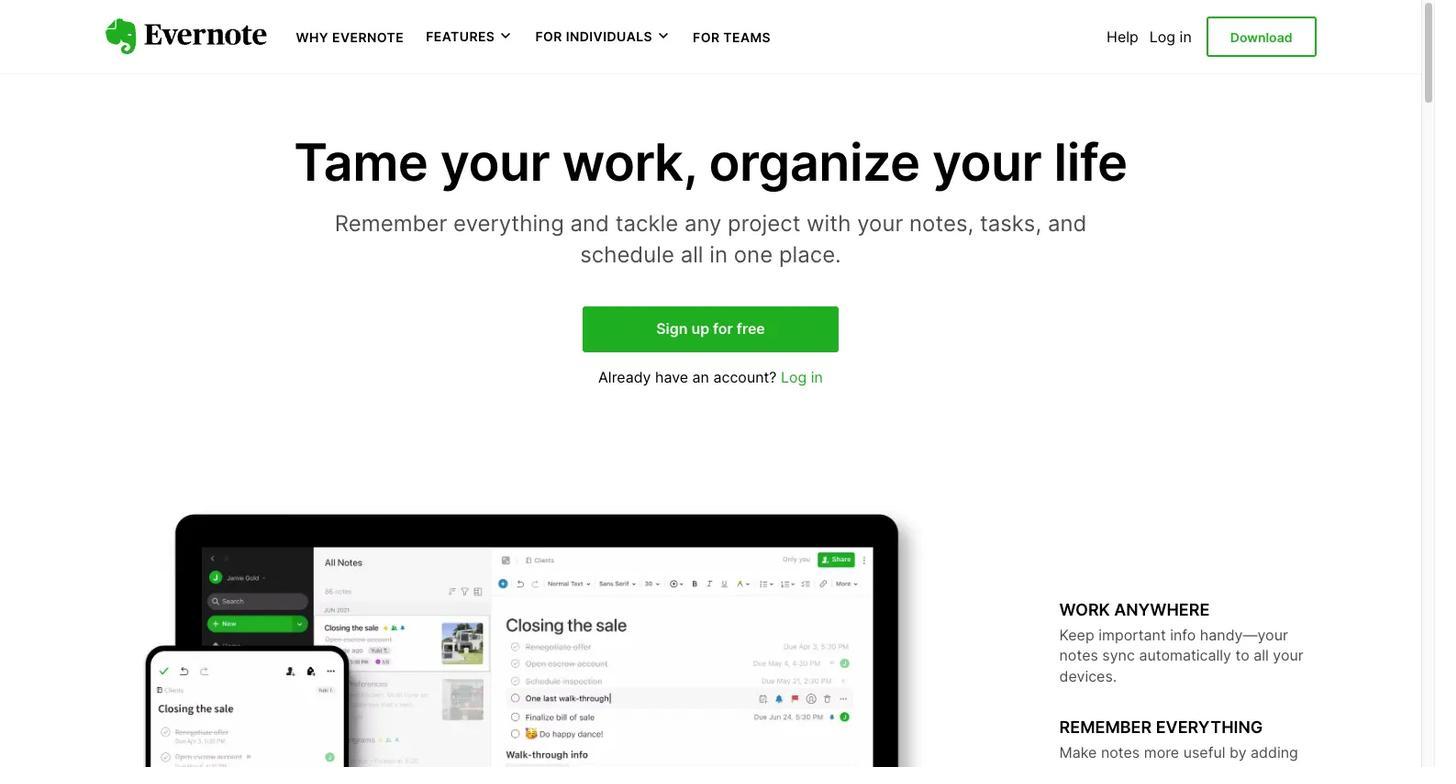 Task type: vqa. For each thing, say whether or not it's contained in the screenshot.
Free's
no



Task type: describe. For each thing, give the bounding box(es) containing it.
place.
[[779, 241, 841, 268]]

log in
[[1150, 28, 1192, 46]]

features button
[[426, 28, 513, 46]]

scans,
[[1199, 764, 1244, 767]]

evernote logo image
[[105, 18, 267, 55]]

up
[[691, 320, 710, 338]]

organize
[[709, 131, 920, 194]]

tame
[[294, 131, 428, 194]]

sign up for free
[[656, 320, 765, 338]]

already have an account? log in
[[598, 368, 823, 386]]

0 horizontal spatial log
[[781, 368, 807, 386]]

have
[[655, 368, 688, 386]]

schedule
[[580, 241, 674, 268]]

one
[[734, 241, 773, 268]]

1 and from the left
[[570, 210, 609, 237]]

0 vertical spatial in
[[1180, 28, 1192, 46]]

help
[[1107, 28, 1139, 46]]

for teams link
[[693, 28, 771, 46]]

tame your work, organize your life
[[294, 131, 1128, 194]]

why
[[296, 29, 329, 45]]

sign up for free link
[[583, 307, 839, 352]]

work
[[1060, 600, 1110, 619]]

features
[[426, 29, 495, 44]]

text,
[[1060, 764, 1091, 767]]

everything for schedule
[[453, 210, 564, 237]]

all inside the remember everything and tackle any project with your notes, tasks, and schedule all in one place.
[[681, 241, 704, 268]]

project
[[728, 210, 801, 237]]

work,
[[562, 131, 697, 194]]

everything for scans,
[[1156, 718, 1263, 737]]

an
[[693, 368, 709, 386]]

your inside work anywhere keep important info handy—your notes sync automatically to all your devices.
[[1273, 646, 1304, 665]]

keep
[[1060, 626, 1095, 644]]

notes,
[[910, 210, 974, 237]]

1 horizontal spatial in
[[811, 368, 823, 386]]

anywhere
[[1114, 600, 1210, 619]]

automatically
[[1139, 646, 1232, 665]]

2 and from the left
[[1048, 210, 1087, 237]]

for for for teams
[[693, 29, 720, 45]]

more
[[1144, 744, 1180, 762]]

0 horizontal spatial log in link
[[781, 368, 823, 386]]

useful
[[1184, 744, 1226, 762]]

notes inside work anywhere keep important info handy—your notes sync automatically to all your devices.
[[1060, 646, 1098, 665]]

any
[[685, 210, 722, 237]]



Task type: locate. For each thing, give the bounding box(es) containing it.
and up the schedule
[[570, 210, 609, 237]]

why evernote
[[296, 29, 404, 45]]

1 vertical spatial log in link
[[781, 368, 823, 386]]

1 vertical spatial in
[[710, 241, 728, 268]]

for
[[713, 320, 733, 338]]

log in link
[[1150, 28, 1192, 46], [781, 368, 823, 386]]

log in link right 'account?'
[[781, 368, 823, 386]]

for
[[535, 29, 562, 44], [693, 29, 720, 45]]

why evernote link
[[296, 28, 404, 46]]

remember everything and tackle any project with your notes, tasks, and schedule all in one place.
[[335, 210, 1087, 268]]

1 vertical spatial notes
[[1101, 744, 1140, 762]]

remember for remember everything and tackle any project with your notes, tasks, and schedule all in one place.
[[335, 210, 447, 237]]

in right help link
[[1180, 28, 1192, 46]]

account?
[[714, 368, 777, 386]]

notes inside the remember everything make notes more useful by adding text, images, audio, scans, pdfs
[[1101, 744, 1140, 762]]

work anywhere keep important info handy—your notes sync automatically to all your devices.
[[1060, 600, 1304, 685]]

0 horizontal spatial in
[[710, 241, 728, 268]]

to
[[1236, 646, 1250, 665]]

notes
[[1060, 646, 1098, 665], [1101, 744, 1140, 762]]

sync
[[1103, 646, 1135, 665]]

tasks,
[[980, 210, 1042, 237]]

notes down keep
[[1060, 646, 1098, 665]]

0 horizontal spatial remember
[[335, 210, 447, 237]]

adding
[[1251, 744, 1299, 762]]

1 horizontal spatial log
[[1150, 28, 1176, 46]]

evernote ui on desktop and mobile image
[[105, 505, 986, 767]]

handy—your
[[1200, 626, 1288, 644]]

1 horizontal spatial everything
[[1156, 718, 1263, 737]]

devices.
[[1060, 667, 1117, 685]]

everything inside the remember everything and tackle any project with your notes, tasks, and schedule all in one place.
[[453, 210, 564, 237]]

all down any
[[681, 241, 704, 268]]

and right tasks,
[[1048, 210, 1087, 237]]

0 vertical spatial log
[[1150, 28, 1176, 46]]

in
[[1180, 28, 1192, 46], [710, 241, 728, 268], [811, 368, 823, 386]]

sign
[[656, 320, 688, 338]]

download
[[1231, 29, 1293, 45]]

log right 'account?'
[[781, 368, 807, 386]]

1 horizontal spatial all
[[1254, 646, 1269, 665]]

1 vertical spatial all
[[1254, 646, 1269, 665]]

remember everything make notes more useful by adding text, images, audio, scans, pdfs
[[1060, 718, 1299, 767]]

for left teams
[[693, 29, 720, 45]]

2 horizontal spatial in
[[1180, 28, 1192, 46]]

individuals
[[566, 29, 653, 44]]

1 vertical spatial log
[[781, 368, 807, 386]]

0 vertical spatial everything
[[453, 210, 564, 237]]

1 horizontal spatial remember
[[1060, 718, 1152, 737]]

1 horizontal spatial and
[[1048, 210, 1087, 237]]

your
[[440, 131, 550, 194], [932, 131, 1042, 194], [857, 210, 903, 237], [1273, 646, 1304, 665]]

remember inside the remember everything and tackle any project with your notes, tasks, and schedule all in one place.
[[335, 210, 447, 237]]

life
[[1054, 131, 1128, 194]]

already
[[598, 368, 651, 386]]

all right to
[[1254, 646, 1269, 665]]

0 vertical spatial notes
[[1060, 646, 1098, 665]]

remember for remember everything make notes more useful by adding text, images, audio, scans, pdfs
[[1060, 718, 1152, 737]]

all inside work anywhere keep important info handy—your notes sync automatically to all your devices.
[[1254, 646, 1269, 665]]

for individuals button
[[535, 28, 671, 46]]

your inside the remember everything and tackle any project with your notes, tasks, and schedule all in one place.
[[857, 210, 903, 237]]

with
[[807, 210, 851, 237]]

remember
[[335, 210, 447, 237], [1060, 718, 1152, 737]]

in right 'account?'
[[811, 368, 823, 386]]

remember inside the remember everything make notes more useful by adding text, images, audio, scans, pdfs
[[1060, 718, 1152, 737]]

log
[[1150, 28, 1176, 46], [781, 368, 807, 386]]

info
[[1170, 626, 1196, 644]]

everything inside the remember everything make notes more useful by adding text, images, audio, scans, pdfs
[[1156, 718, 1263, 737]]

0 horizontal spatial and
[[570, 210, 609, 237]]

0 vertical spatial all
[[681, 241, 704, 268]]

all
[[681, 241, 704, 268], [1254, 646, 1269, 665]]

for inside button
[[535, 29, 562, 44]]

0 horizontal spatial for
[[535, 29, 562, 44]]

images,
[[1095, 764, 1149, 767]]

in inside the remember everything and tackle any project with your notes, tasks, and schedule all in one place.
[[710, 241, 728, 268]]

log right the help
[[1150, 28, 1176, 46]]

0 horizontal spatial all
[[681, 241, 704, 268]]

1 horizontal spatial for
[[693, 29, 720, 45]]

by
[[1230, 744, 1247, 762]]

for left individuals
[[535, 29, 562, 44]]

tackle
[[616, 210, 678, 237]]

0 horizontal spatial notes
[[1060, 646, 1098, 665]]

evernote
[[332, 29, 404, 45]]

1 horizontal spatial notes
[[1101, 744, 1140, 762]]

0 vertical spatial remember
[[335, 210, 447, 237]]

remember down tame
[[335, 210, 447, 237]]

audio,
[[1153, 764, 1195, 767]]

1 vertical spatial remember
[[1060, 718, 1152, 737]]

for for for individuals
[[535, 29, 562, 44]]

and
[[570, 210, 609, 237], [1048, 210, 1087, 237]]

for teams
[[693, 29, 771, 45]]

log in link right help link
[[1150, 28, 1192, 46]]

important
[[1099, 626, 1166, 644]]

remember up make at right bottom
[[1060, 718, 1152, 737]]

notes up "images,"
[[1101, 744, 1140, 762]]

0 horizontal spatial everything
[[453, 210, 564, 237]]

everything
[[453, 210, 564, 237], [1156, 718, 1263, 737]]

download link
[[1207, 16, 1317, 57]]

0 vertical spatial log in link
[[1150, 28, 1192, 46]]

free
[[737, 320, 765, 338]]

1 horizontal spatial log in link
[[1150, 28, 1192, 46]]

for individuals
[[535, 29, 653, 44]]

help link
[[1107, 28, 1139, 46]]

1 vertical spatial everything
[[1156, 718, 1263, 737]]

make
[[1060, 744, 1097, 762]]

teams
[[724, 29, 771, 45]]

in down any
[[710, 241, 728, 268]]

2 vertical spatial in
[[811, 368, 823, 386]]



